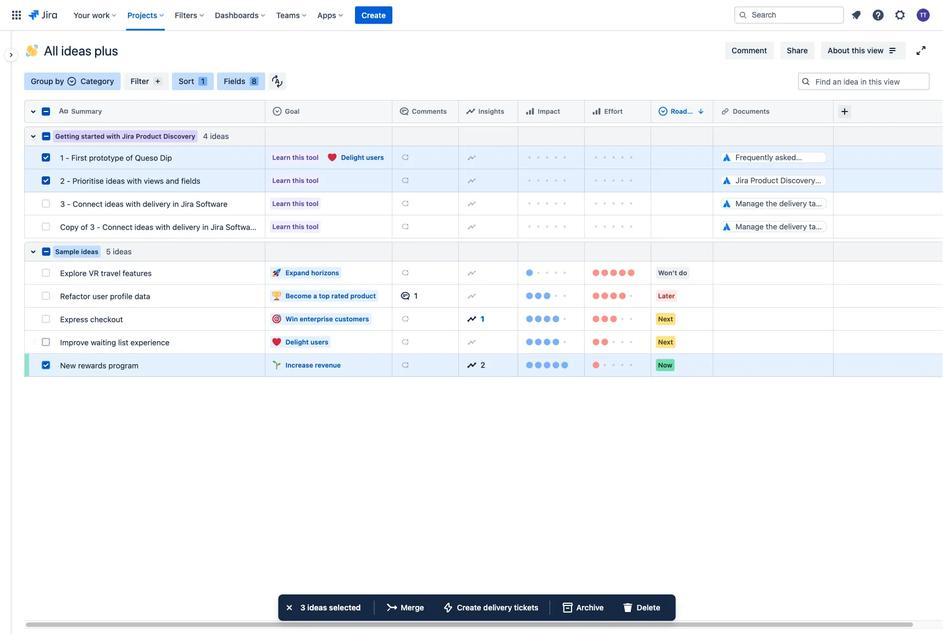 Task type: describe. For each thing, give the bounding box(es) containing it.
increase revenue
[[286, 361, 341, 369]]

2 button
[[463, 357, 514, 374]]

0 horizontal spatial delight users
[[286, 338, 328, 346]]

selected
[[329, 603, 361, 612]]

primary element
[[7, 0, 735, 31]]

insights
[[479, 107, 504, 115]]

0 vertical spatial users
[[366, 154, 384, 161]]

create for create delivery tickets
[[457, 603, 481, 612]]

apps
[[318, 10, 336, 20]]

effort button
[[589, 103, 647, 120]]

archive button
[[555, 599, 611, 617]]

group by
[[31, 77, 64, 86]]

0 vertical spatial 1 button
[[397, 287, 454, 305]]

apps button
[[314, 6, 347, 24]]

travel
[[101, 269, 121, 278]]

checkout
[[90, 315, 123, 324]]

customers
[[335, 315, 369, 323]]

your profile and settings image
[[917, 9, 930, 22]]

header.desc image
[[697, 107, 706, 116]]

delete image
[[622, 601, 635, 615]]

goal button
[[270, 103, 388, 120]]

summary image
[[59, 107, 68, 116]]

express
[[60, 315, 88, 324]]

by
[[55, 77, 64, 86]]

appswitcher icon image
[[10, 9, 23, 22]]

single select dropdown image
[[67, 77, 76, 86]]

filter button
[[124, 73, 169, 90]]

dashboards
[[215, 10, 259, 20]]

roadmap
[[671, 107, 701, 115]]

enterprise
[[300, 315, 333, 323]]

1 vertical spatial in
[[202, 223, 209, 232]]

this for 2 - prioritise ideas with views and fields
[[292, 177, 304, 184]]

1 left first
[[60, 153, 64, 162]]

help image
[[872, 9, 885, 22]]

this for copy of 3 - connect ideas with delivery in jira software
[[292, 223, 304, 231]]

express checkout
[[60, 315, 123, 324]]

search image
[[739, 11, 748, 20]]

merge
[[401, 603, 424, 612]]

effort image
[[592, 107, 601, 116]]

merge image
[[386, 601, 399, 615]]

3 for 3 ideas selected
[[300, 603, 305, 612]]

improve
[[60, 338, 89, 347]]

polaris common.ui.field config.add.add more.icon image
[[838, 105, 852, 118]]

win
[[286, 315, 298, 323]]

1 horizontal spatial 3
[[90, 223, 95, 232]]

all
[[44, 43, 58, 58]]

about this view
[[828, 46, 884, 55]]

prioritise
[[72, 176, 104, 186]]

increase
[[286, 361, 313, 369]]

1 horizontal spatial delight
[[341, 154, 364, 161]]

tool for 3 - connect ideas with delivery in jira software
[[306, 200, 319, 208]]

impact
[[538, 107, 560, 115]]

filters button
[[172, 6, 208, 24]]

insights image for 2
[[468, 361, 476, 370]]

share
[[787, 46, 808, 55]]

win enterprise customers
[[286, 315, 369, 323]]

1 horizontal spatial of
[[126, 153, 133, 162]]

:dart: image
[[272, 315, 281, 324]]

0 vertical spatial in
[[173, 200, 179, 209]]

insights image
[[466, 107, 475, 116]]

archive image
[[561, 601, 574, 615]]

sample ideas
[[55, 248, 98, 256]]

your work
[[74, 10, 110, 20]]

comments
[[412, 107, 447, 115]]

goal image
[[273, 107, 282, 116]]

hyperlink image
[[721, 107, 730, 116]]

about this view button
[[821, 42, 906, 59]]

effort
[[604, 107, 623, 115]]

2 for 2 - prioritise ideas with views and fields
[[60, 176, 65, 186]]

banner containing your work
[[0, 0, 943, 31]]

5
[[106, 247, 111, 256]]

archive
[[577, 603, 604, 612]]

delete
[[637, 603, 661, 612]]

view
[[867, 46, 884, 55]]

- for 3
[[67, 200, 71, 209]]

won't
[[658, 269, 677, 277]]

3 for 3 - connect ideas with delivery in jira software
[[60, 200, 65, 209]]

top
[[319, 292, 330, 300]]

learn this tool for copy of 3 - connect ideas with delivery in jira software
[[272, 223, 319, 231]]

product
[[350, 292, 376, 300]]

views
[[144, 176, 164, 186]]

vr
[[89, 269, 99, 278]]

dashboards button
[[212, 6, 270, 24]]

explore vr travel features
[[60, 269, 152, 278]]

delete button
[[615, 599, 667, 617]]

create for create
[[362, 10, 386, 20]]

create delivery tickets
[[457, 603, 539, 612]]

share button
[[781, 42, 815, 59]]

expand horizons
[[286, 269, 339, 277]]

:seedling: image
[[272, 361, 281, 370]]

1 horizontal spatial 1 button
[[463, 310, 514, 328]]

refactor
[[60, 292, 90, 301]]

roadmap button
[[656, 103, 709, 120]]

next for improve waiting list experience
[[658, 338, 673, 346]]

rewards
[[78, 361, 106, 370]]

become
[[286, 292, 312, 300]]

0 vertical spatial software
[[196, 200, 228, 209]]

learn this tool for 2 - prioritise ideas with views and fields
[[272, 177, 319, 184]]

impact button
[[523, 103, 580, 120]]

improve waiting list experience
[[60, 338, 170, 347]]

features
[[123, 269, 152, 278]]

queso
[[135, 153, 158, 162]]

impact image
[[526, 107, 535, 116]]

fields
[[224, 77, 245, 86]]

1 right sort
[[201, 77, 205, 86]]

now
[[658, 361, 673, 369]]

1 learn from the top
[[272, 154, 291, 161]]

summary button
[[56, 103, 261, 120]]

goal
[[285, 107, 300, 115]]

expand image
[[915, 44, 928, 57]]

your work button
[[70, 6, 121, 24]]

refactor user profile data
[[60, 292, 150, 301]]

first
[[71, 153, 87, 162]]

comment button
[[725, 42, 774, 59]]



Task type: locate. For each thing, give the bounding box(es) containing it.
:dart: image
[[272, 315, 281, 324]]

comments image
[[400, 107, 409, 116]]

delivery left tickets
[[483, 603, 512, 612]]

all ideas plus
[[44, 43, 118, 58]]

tickets
[[514, 603, 539, 612]]

later
[[658, 292, 675, 300]]

1 vertical spatial delight users
[[286, 338, 328, 346]]

3 - connect ideas with delivery in jira software
[[60, 200, 228, 209]]

1 - first prototype of queso dip
[[60, 153, 172, 162]]

0 vertical spatial create
[[362, 10, 386, 20]]

work
[[92, 10, 110, 20]]

connect down prioritise
[[73, 200, 103, 209]]

started
[[81, 132, 105, 140], [81, 132, 105, 140]]

projects
[[127, 10, 157, 20]]

teams button
[[273, 6, 311, 24]]

1 vertical spatial delivery
[[172, 223, 200, 232]]

2 horizontal spatial 3
[[300, 603, 305, 612]]

horizons
[[311, 269, 339, 277]]

3 right close icon
[[300, 603, 305, 612]]

0 vertical spatial delivery
[[143, 200, 171, 209]]

your
[[74, 10, 90, 20]]

2 learn this tool from the top
[[272, 177, 319, 184]]

3 ideas selected
[[300, 603, 361, 612]]

waiting
[[91, 338, 116, 347]]

0 horizontal spatial in
[[173, 200, 179, 209]]

:trophy: image
[[272, 292, 281, 300], [272, 292, 281, 300]]

1 insights image from the top
[[468, 315, 476, 324]]

cell
[[266, 100, 393, 123], [393, 100, 459, 123], [459, 100, 518, 123], [518, 100, 585, 123], [585, 100, 651, 123], [651, 100, 714, 123], [714, 100, 834, 123], [834, 100, 943, 123], [834, 126, 943, 146], [834, 146, 943, 169], [834, 169, 943, 192], [834, 192, 943, 216], [651, 216, 714, 239], [834, 216, 943, 239], [714, 262, 834, 285], [834, 262, 943, 285], [714, 285, 834, 308], [834, 285, 943, 308], [834, 308, 943, 331], [714, 331, 834, 354], [834, 331, 943, 354], [834, 354, 943, 377]]

2 horizontal spatial delivery
[[483, 603, 512, 612]]

tool for 2 - prioritise ideas with views and fields
[[306, 177, 319, 184]]

create
[[362, 10, 386, 20], [457, 603, 481, 612]]

delight down goal button
[[341, 154, 364, 161]]

tool for copy of 3 - connect ideas with delivery in jira software
[[306, 223, 319, 231]]

collapse all image
[[27, 105, 40, 118]]

filters
[[175, 10, 197, 20]]

insights image for 1
[[468, 315, 476, 324]]

0 vertical spatial delight users
[[341, 154, 384, 161]]

plus
[[94, 43, 118, 58]]

group
[[31, 77, 53, 86]]

settings image
[[894, 9, 907, 22]]

1 right comments icon
[[414, 291, 418, 300]]

4 learn this tool from the top
[[272, 223, 319, 231]]

2 inside button
[[481, 361, 485, 370]]

delight users
[[341, 154, 384, 161], [286, 338, 328, 346]]

3 learn this tool from the top
[[272, 200, 319, 208]]

rated
[[332, 292, 349, 300]]

1 vertical spatial users
[[311, 338, 328, 346]]

0 horizontal spatial delight
[[286, 338, 309, 346]]

with
[[106, 132, 120, 140], [106, 132, 120, 140], [127, 176, 142, 186], [126, 200, 141, 209], [156, 223, 170, 232]]

create inside button
[[362, 10, 386, 20]]

0 vertical spatial connect
[[73, 200, 103, 209]]

about
[[828, 46, 850, 55]]

dip
[[160, 153, 172, 162]]

projects button
[[124, 6, 168, 24]]

1 horizontal spatial create
[[457, 603, 481, 612]]

0 vertical spatial insights image
[[468, 315, 476, 324]]

getting
[[55, 132, 79, 140], [55, 132, 79, 140]]

0 vertical spatial next
[[658, 315, 673, 323]]

next for express checkout
[[658, 315, 673, 323]]

0 vertical spatial 3
[[60, 200, 65, 209]]

software
[[196, 200, 228, 209], [226, 223, 257, 232]]

next up now
[[658, 338, 673, 346]]

prototype
[[89, 153, 124, 162]]

profile
[[110, 292, 133, 301]]

connect up 5 ideas
[[102, 223, 132, 232]]

Find an idea in this view field
[[813, 74, 929, 89]]

learn for 2 - prioritise ideas with views and fields
[[272, 177, 291, 184]]

- up copy
[[67, 200, 71, 209]]

:heart: image
[[328, 153, 337, 162], [328, 153, 337, 162], [272, 338, 281, 347], [272, 338, 281, 347]]

autosave is enabled image
[[272, 75, 283, 88]]

filter
[[131, 77, 149, 86]]

0 horizontal spatial of
[[81, 223, 88, 232]]

1 vertical spatial 3
[[90, 223, 95, 232]]

- for 2
[[67, 176, 70, 186]]

1 vertical spatial delight
[[286, 338, 309, 346]]

3 up copy
[[60, 200, 65, 209]]

delight up increase
[[286, 338, 309, 346]]

teams
[[276, 10, 300, 20]]

0 vertical spatial 2
[[60, 176, 65, 186]]

1 vertical spatial next
[[658, 338, 673, 346]]

0 horizontal spatial users
[[311, 338, 328, 346]]

and
[[166, 176, 179, 186]]

banner
[[0, 0, 943, 31]]

create inside button
[[457, 603, 481, 612]]

- left first
[[66, 153, 69, 162]]

2 tool from the top
[[306, 177, 319, 184]]

of right copy
[[81, 223, 88, 232]]

comment
[[732, 46, 767, 55]]

revenue
[[315, 361, 341, 369]]

:rocket: image
[[272, 269, 281, 277], [272, 269, 281, 277]]

1 horizontal spatial in
[[202, 223, 209, 232]]

become a top rated product
[[286, 292, 376, 300]]

in
[[173, 200, 179, 209], [202, 223, 209, 232]]

0 horizontal spatial 3
[[60, 200, 65, 209]]

0 vertical spatial delight
[[341, 154, 364, 161]]

jira image
[[29, 9, 57, 22], [29, 9, 57, 22]]

merge button
[[379, 599, 431, 617]]

2 insights image from the top
[[468, 361, 476, 370]]

copy of 3 - connect ideas with delivery in jira software
[[60, 223, 257, 232]]

roadmap image
[[659, 107, 668, 116]]

delivery down the fields
[[172, 223, 200, 232]]

tool
[[306, 154, 319, 161], [306, 177, 319, 184], [306, 200, 319, 208], [306, 223, 319, 231]]

1 up 2 button
[[481, 314, 485, 324]]

4 learn from the top
[[272, 223, 291, 231]]

insights image
[[468, 315, 476, 324], [468, 361, 476, 370]]

ideas
[[61, 43, 92, 58], [210, 132, 229, 141], [210, 132, 229, 141], [106, 176, 125, 186], [105, 200, 124, 209], [135, 223, 153, 232], [113, 247, 132, 256], [81, 248, 98, 256], [307, 603, 327, 612]]

4 tool from the top
[[306, 223, 319, 231]]

close image
[[283, 601, 296, 615]]

data
[[135, 292, 150, 301]]

current project sidebar image
[[0, 44, 24, 66]]

a
[[313, 292, 317, 300]]

documents
[[733, 107, 770, 115]]

learn this tool for 3 - connect ideas with delivery in jira software
[[272, 200, 319, 208]]

1
[[201, 77, 205, 86], [60, 153, 64, 162], [414, 291, 418, 300], [481, 314, 485, 324]]

1 horizontal spatial delivery
[[172, 223, 200, 232]]

1 vertical spatial 1 button
[[463, 310, 514, 328]]

new rewards program
[[60, 361, 139, 370]]

0 vertical spatial of
[[126, 153, 133, 162]]

- right copy
[[97, 223, 100, 232]]

1 vertical spatial 2
[[481, 361, 485, 370]]

5 ideas
[[106, 247, 132, 256]]

next down later
[[658, 315, 673, 323]]

2 - prioritise ideas with views and fields
[[60, 176, 200, 186]]

notifications image
[[850, 9, 863, 22]]

fields
[[181, 176, 200, 186]]

4 ideas
[[203, 132, 229, 141], [203, 132, 229, 141]]

0 horizontal spatial create
[[362, 10, 386, 20]]

users
[[366, 154, 384, 161], [311, 338, 328, 346]]

create right apps dropdown button
[[362, 10, 386, 20]]

2 for 2
[[481, 361, 485, 370]]

3 right copy
[[90, 223, 95, 232]]

1 vertical spatial create
[[457, 603, 481, 612]]

product
[[136, 132, 162, 140], [136, 132, 162, 140]]

create right the create delivery tickets image
[[457, 603, 481, 612]]

summary
[[71, 107, 102, 115]]

explore
[[60, 269, 87, 278]]

0 horizontal spatial 2
[[60, 176, 65, 186]]

sort
[[179, 77, 194, 86]]

1 horizontal spatial users
[[366, 154, 384, 161]]

3 tool from the top
[[306, 200, 319, 208]]

1 vertical spatial of
[[81, 223, 88, 232]]

1 vertical spatial insights image
[[468, 361, 476, 370]]

learn for 3 - connect ideas with delivery in jira software
[[272, 200, 291, 208]]

getting started with jira product discovery
[[55, 132, 195, 140], [55, 132, 195, 140]]

program
[[108, 361, 139, 370]]

1 tool from the top
[[306, 154, 319, 161]]

insights image inside 2 button
[[468, 361, 476, 370]]

add image
[[401, 153, 410, 162], [401, 153, 410, 162], [468, 153, 476, 162], [401, 176, 410, 185], [468, 199, 476, 208], [401, 222, 410, 231], [468, 222, 476, 231], [401, 269, 410, 277], [468, 269, 476, 277], [401, 315, 410, 324], [401, 338, 410, 347], [468, 338, 476, 347], [401, 361, 410, 370]]

this for 3 - connect ideas with delivery in jira software
[[292, 200, 304, 208]]

connect
[[73, 200, 103, 209], [102, 223, 132, 232]]

add image
[[401, 176, 410, 185], [468, 176, 476, 185], [401, 199, 410, 208], [401, 199, 410, 208], [401, 222, 410, 231], [401, 269, 410, 277], [468, 292, 476, 300], [401, 315, 410, 324], [401, 338, 410, 347], [401, 361, 410, 370]]

Search field
[[735, 6, 844, 24]]

create delivery tickets image
[[442, 601, 455, 615]]

1 button
[[397, 287, 454, 305], [463, 310, 514, 328]]

expand
[[286, 269, 310, 277]]

show description image
[[886, 44, 899, 57]]

sample
[[55, 248, 79, 256]]

:wave: image
[[26, 45, 38, 57], [26, 45, 38, 57]]

do
[[679, 269, 687, 277]]

next
[[658, 315, 673, 323], [658, 338, 673, 346]]

of left "queso"
[[126, 153, 133, 162]]

category
[[81, 77, 114, 86]]

2 learn from the top
[[272, 177, 291, 184]]

create delivery tickets button
[[435, 599, 545, 617]]

1 next from the top
[[658, 315, 673, 323]]

1 horizontal spatial 2
[[481, 361, 485, 370]]

2 vertical spatial 3
[[300, 603, 305, 612]]

learn for copy of 3 - connect ideas with delivery in jira software
[[272, 223, 291, 231]]

of
[[126, 153, 133, 162], [81, 223, 88, 232]]

jira
[[122, 132, 134, 140], [122, 132, 134, 140], [181, 200, 194, 209], [211, 223, 224, 232]]

delivery inside button
[[483, 603, 512, 612]]

1 learn this tool from the top
[[272, 154, 319, 161]]

documents button
[[718, 103, 829, 120]]

- for 1
[[66, 153, 69, 162]]

delight
[[341, 154, 364, 161], [286, 338, 309, 346]]

delivery up copy of 3 - connect ideas with delivery in jira software
[[143, 200, 171, 209]]

delivery
[[143, 200, 171, 209], [172, 223, 200, 232], [483, 603, 512, 612]]

2 vertical spatial delivery
[[483, 603, 512, 612]]

1 horizontal spatial delight users
[[341, 154, 384, 161]]

new
[[60, 361, 76, 370]]

experience
[[131, 338, 170, 347]]

0 horizontal spatial 1 button
[[397, 287, 454, 305]]

- left prioritise
[[67, 176, 70, 186]]

insights button
[[463, 103, 514, 120]]

comments image
[[401, 292, 410, 300]]

3 learn from the top
[[272, 200, 291, 208]]

1 vertical spatial software
[[226, 223, 257, 232]]

this inside the about this view dropdown button
[[852, 46, 865, 55]]

0 horizontal spatial delivery
[[143, 200, 171, 209]]

1 vertical spatial connect
[[102, 223, 132, 232]]

2 next from the top
[[658, 338, 673, 346]]

:seedling: image
[[272, 361, 281, 370]]



Task type: vqa. For each thing, say whether or not it's contained in the screenshot.
Issue actions image
no



